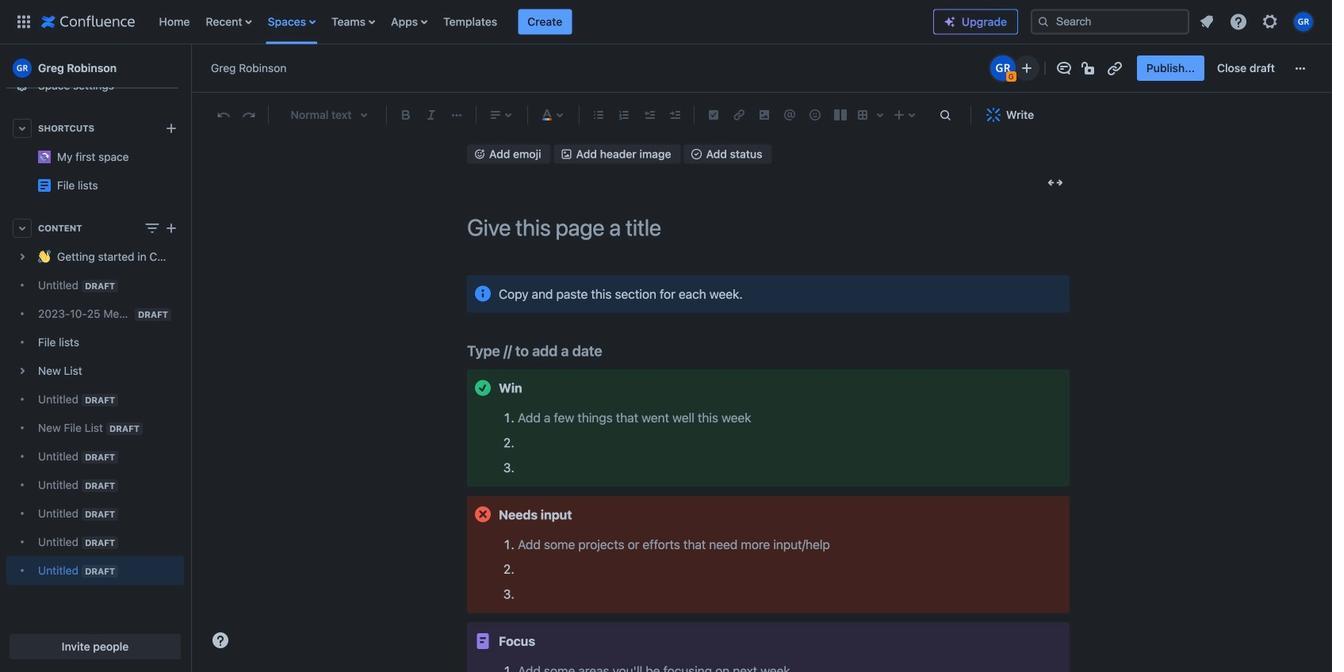 Task type: locate. For each thing, give the bounding box(es) containing it.
no restrictions image
[[1081, 59, 1100, 78]]

list item
[[518, 9, 572, 35]]

banner
[[0, 0, 1333, 44]]

invite to edit image
[[1018, 59, 1037, 78]]

Main content area, start typing to enter text. text field
[[467, 276, 1070, 673]]

1 horizontal spatial list
[[1193, 8, 1323, 36]]

panel error image
[[474, 506, 493, 525]]

settings icon image
[[1262, 12, 1281, 31]]

change view image
[[143, 219, 162, 238]]

list for premium icon
[[1193, 8, 1323, 36]]

text formatting group
[[394, 102, 470, 128]]

Give this page a title text field
[[467, 214, 1070, 241]]

image icon image
[[561, 148, 573, 161]]

confluence image
[[41, 12, 135, 31], [41, 12, 135, 31]]

list
[[151, 0, 934, 44], [1193, 8, 1323, 36]]

0 horizontal spatial list
[[151, 0, 934, 44]]

add emoji image
[[474, 148, 486, 161]]

appswitcher icon image
[[14, 12, 33, 31]]

comment icon image
[[1055, 59, 1074, 78]]

find and replace image
[[936, 106, 955, 125]]

copy link image
[[1106, 59, 1125, 78]]

more image
[[1292, 59, 1311, 78]]

tree
[[6, 243, 184, 586]]

list for appswitcher icon
[[151, 0, 934, 44]]

make page full-width image
[[1047, 173, 1066, 192]]

group
[[1138, 56, 1285, 81]]

collapse sidebar image
[[173, 52, 208, 84]]

global element
[[10, 0, 934, 44]]

panel info image
[[474, 285, 493, 304]]

None search field
[[1031, 9, 1190, 35]]

list item inside 'list'
[[518, 9, 572, 35]]



Task type: describe. For each thing, give the bounding box(es) containing it.
Search field
[[1031, 9, 1190, 35]]

panel note image
[[474, 632, 493, 651]]

notification icon image
[[1198, 12, 1217, 31]]

tree inside space element
[[6, 243, 184, 586]]

search image
[[1038, 15, 1051, 28]]

list formating group
[[586, 102, 688, 128]]

create a page image
[[162, 219, 181, 238]]

panel success image
[[474, 379, 493, 398]]

help icon image
[[1230, 12, 1249, 31]]

add shortcut image
[[162, 119, 181, 138]]

space element
[[0, 0, 190, 673]]

file lists image
[[38, 179, 51, 192]]

premium image
[[944, 15, 957, 28]]



Task type: vqa. For each thing, say whether or not it's contained in the screenshot.
Tasks
no



